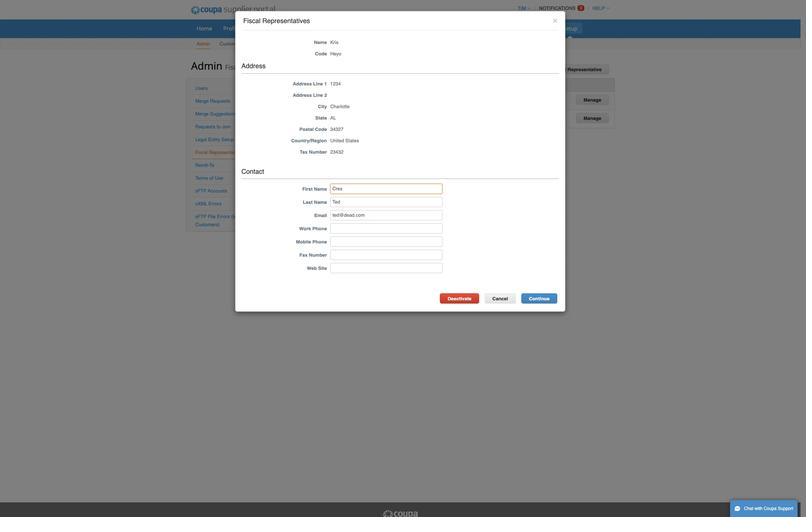 Task type: describe. For each thing, give the bounding box(es) containing it.
sftp accounts link
[[195, 188, 227, 194]]

fiscal right add
[[553, 67, 567, 72]]

sourcing
[[498, 25, 520, 32]]

2
[[325, 92, 327, 98]]

sftp file errors (to customers) link
[[195, 214, 237, 228]]

1 code from the top
[[315, 51, 327, 56]]

address for address line 1 1234
[[293, 81, 312, 87]]

sourcing link
[[493, 23, 525, 34]]

of
[[210, 176, 214, 181]]

tax number 23432
[[300, 149, 344, 155]]

0 vertical spatial coupa supplier portal image
[[186, 1, 280, 19]]

merge requests
[[195, 98, 230, 104]]

heyo
[[331, 51, 342, 56]]

address for address line 2
[[293, 92, 312, 98]]

postal
[[300, 127, 314, 132]]

fax number
[[300, 253, 327, 258]]

support
[[779, 507, 794, 512]]

2 vertical spatial representatives
[[209, 150, 244, 155]]

terms of use link
[[195, 176, 224, 181]]

representative
[[568, 67, 602, 72]]

country/region united states
[[291, 138, 359, 143]]

×
[[553, 16, 558, 25]]

legal entity setup
[[195, 137, 234, 143]]

customer setup link
[[220, 40, 255, 49]]

add fiscal representative
[[543, 67, 602, 72]]

city
[[318, 104, 327, 109]]

name for first name
[[314, 187, 327, 192]]

to
[[209, 163, 214, 168]]

2 code from the top
[[315, 127, 327, 132]]

manage for first manage link from the bottom of the page
[[584, 116, 602, 121]]

legal entity setup link
[[195, 137, 234, 143]]

performance
[[453, 25, 486, 32]]

asn
[[343, 25, 353, 32]]

requests to join link
[[195, 124, 231, 130]]

home link
[[192, 23, 217, 34]]

remit-to link
[[195, 163, 214, 168]]

cancel button
[[485, 294, 516, 304]]

fiscal representatives link
[[195, 150, 244, 155]]

Work Phone text field
[[331, 224, 443, 234]]

1 united states from the top
[[312, 95, 340, 100]]

kris
[[331, 40, 339, 45]]

1234
[[331, 81, 341, 87]]

legal
[[195, 137, 207, 143]]

sftp accounts
[[195, 188, 227, 194]]

continue
[[529, 297, 550, 302]]

chat with coupa support button
[[731, 501, 799, 518]]

invoices
[[364, 25, 385, 32]]

2 horizontal spatial setup
[[563, 25, 578, 32]]

service/time sheets
[[280, 25, 332, 32]]

23432
[[331, 149, 344, 155]]

address line 1 1234
[[293, 81, 341, 87]]

phone for work phone
[[313, 226, 327, 232]]

continue button
[[522, 294, 558, 304]]

0 vertical spatial fiscal representatives
[[244, 17, 310, 25]]

merge suggestions link
[[195, 111, 237, 117]]

remit-
[[195, 163, 209, 168]]

business
[[429, 25, 452, 32]]

ons
[[543, 25, 552, 32]]

(to
[[231, 214, 237, 220]]

fax
[[300, 253, 308, 258]]

users link
[[195, 86, 208, 91]]

cxml errors
[[195, 201, 222, 207]]

web
[[307, 266, 317, 272]]

1 name from the top
[[314, 40, 327, 45]]

1 vertical spatial united
[[312, 113, 326, 119]]

34327
[[331, 127, 344, 132]]

first name
[[303, 187, 327, 192]]

number for tax
[[309, 149, 327, 155]]

line for 2
[[314, 92, 323, 98]]

terms of use
[[195, 176, 224, 181]]

postal code 34327
[[300, 127, 344, 132]]

Mobile Phone text field
[[331, 237, 443, 247]]

sftp for sftp file errors (to customers)
[[195, 214, 207, 220]]

Web Site text field
[[331, 263, 443, 274]]

Email text field
[[331, 211, 443, 221]]

0 vertical spatial representatives
[[263, 17, 310, 25]]

1 vertical spatial coupa supplier portal image
[[382, 511, 419, 518]]

fiscal down legal
[[195, 150, 208, 155]]

manage for 1st manage link from the top of the page
[[584, 97, 602, 103]]

admin fiscal representatives
[[191, 59, 294, 73]]

use
[[215, 176, 224, 181]]

deactivate link
[[440, 294, 480, 304]]

admin link
[[196, 40, 211, 49]]

add
[[543, 67, 552, 72]]

first
[[303, 187, 313, 192]]

Last Name text field
[[331, 197, 443, 208]]

1 vertical spatial states
[[327, 113, 340, 119]]

entity
[[208, 137, 220, 143]]

web site
[[307, 266, 327, 272]]

admin for admin fiscal representatives
[[191, 59, 223, 73]]

work phone
[[300, 226, 327, 232]]

1 vertical spatial requests
[[195, 124, 216, 130]]

chat
[[745, 507, 754, 512]]

business performance
[[429, 25, 486, 32]]

code heyo
[[315, 51, 342, 56]]



Task type: vqa. For each thing, say whether or not it's contained in the screenshot.


Task type: locate. For each thing, give the bounding box(es) containing it.
2 vertical spatial setup
[[222, 137, 234, 143]]

0 vertical spatial requests
[[210, 98, 230, 104]]

2 vertical spatial address
[[293, 92, 312, 98]]

× button
[[553, 16, 558, 25]]

1 horizontal spatial setup
[[242, 41, 254, 47]]

representatives inside admin fiscal representatives
[[244, 63, 294, 72]]

0 vertical spatial manage link
[[576, 95, 610, 105]]

mobile
[[296, 240, 311, 245]]

1 vertical spatial fiscal representatives
[[195, 150, 244, 155]]

last name
[[303, 200, 327, 205]]

errors inside 'sftp file errors (to customers)'
[[217, 214, 230, 220]]

invoices link
[[359, 23, 390, 34]]

sftp
[[195, 188, 207, 194], [195, 214, 207, 220]]

line left 1
[[314, 81, 323, 87]]

sheets
[[314, 25, 332, 32]]

add-ons link
[[526, 23, 557, 34]]

fiscal down "customer setup" link
[[225, 63, 242, 72]]

2 vertical spatial states
[[346, 138, 359, 143]]

country/region for country/region
[[312, 82, 348, 87]]

0 horizontal spatial coupa supplier portal image
[[186, 1, 280, 19]]

0 vertical spatial line
[[314, 81, 323, 87]]

1 manage from the top
[[584, 97, 602, 103]]

0 vertical spatial number
[[309, 149, 327, 155]]

1 vertical spatial representatives
[[244, 63, 294, 72]]

users
[[195, 86, 208, 91]]

requests
[[210, 98, 230, 104], [195, 124, 216, 130]]

0 vertical spatial united states
[[312, 95, 340, 100]]

line
[[314, 81, 323, 87], [314, 92, 323, 98]]

cxml
[[195, 201, 208, 207]]

last
[[303, 200, 313, 205]]

0 vertical spatial address
[[242, 62, 266, 70]]

with
[[755, 507, 763, 512]]

1 vertical spatial country/region
[[291, 138, 327, 143]]

setup right customer
[[242, 41, 254, 47]]

united
[[312, 95, 326, 100], [312, 113, 326, 119], [331, 138, 344, 143]]

state al
[[316, 115, 336, 121]]

country/region for country/region united states
[[291, 138, 327, 143]]

customers)
[[195, 222, 220, 228]]

catalogs link
[[391, 23, 423, 34]]

service/time sheets link
[[275, 23, 336, 34]]

orders
[[251, 25, 269, 32]]

1 vertical spatial code
[[315, 127, 327, 132]]

number for fax
[[309, 253, 327, 258]]

service/time
[[280, 25, 313, 32]]

2 merge from the top
[[195, 111, 209, 117]]

merge for merge suggestions
[[195, 111, 209, 117]]

1 manage link from the top
[[576, 95, 610, 105]]

name kris
[[314, 40, 339, 45]]

join
[[222, 124, 231, 130]]

merge suggestions
[[195, 111, 237, 117]]

phone down email
[[313, 226, 327, 232]]

admin down home
[[197, 41, 210, 47]]

1 vertical spatial phone
[[313, 240, 327, 245]]

sftp up customers)
[[195, 214, 207, 220]]

merge for merge requests
[[195, 98, 209, 104]]

profile link
[[219, 23, 245, 34]]

cxml errors link
[[195, 201, 222, 207]]

profile
[[223, 25, 240, 32]]

catalogs
[[396, 25, 418, 32]]

fiscal right profile
[[244, 17, 261, 25]]

phone for mobile phone
[[313, 240, 327, 245]]

1
[[325, 81, 327, 87]]

1 vertical spatial errors
[[217, 214, 230, 220]]

Fax Number text field
[[331, 250, 443, 261]]

phone up fax number at the top of the page
[[313, 240, 327, 245]]

merge down users
[[195, 98, 209, 104]]

fiscal inside admin fiscal representatives
[[225, 63, 242, 72]]

asn link
[[338, 23, 358, 34]]

0 vertical spatial united
[[312, 95, 326, 100]]

0 vertical spatial code
[[315, 51, 327, 56]]

0 vertical spatial admin
[[197, 41, 210, 47]]

united up city
[[312, 95, 326, 100]]

setup right '×' button
[[563, 25, 578, 32]]

suggestions
[[210, 111, 237, 117]]

1 vertical spatial sftp
[[195, 214, 207, 220]]

1 vertical spatial line
[[314, 92, 323, 98]]

address line 2
[[293, 92, 327, 98]]

2 vertical spatial name
[[314, 200, 327, 205]]

city charlotte
[[318, 104, 350, 109]]

requests up the suggestions
[[210, 98, 230, 104]]

2 name from the top
[[314, 187, 327, 192]]

united states down city
[[312, 113, 340, 119]]

work
[[300, 226, 311, 232]]

name up the code heyo
[[314, 40, 327, 45]]

name
[[314, 40, 327, 45], [314, 187, 327, 192], [314, 200, 327, 205]]

home
[[197, 25, 212, 32]]

phone
[[313, 226, 327, 232], [313, 240, 327, 245]]

1 vertical spatial admin
[[191, 59, 223, 73]]

number down the country/region united states
[[309, 149, 327, 155]]

fiscal representatives
[[244, 17, 310, 25], [195, 150, 244, 155]]

2 number from the top
[[309, 253, 327, 258]]

email
[[315, 213, 327, 219]]

2 manage link from the top
[[576, 113, 610, 123]]

1 vertical spatial united states
[[312, 113, 340, 119]]

manage link
[[576, 95, 610, 105], [576, 113, 610, 123]]

coupa supplier portal image
[[186, 1, 280, 19], [382, 511, 419, 518]]

site
[[319, 266, 327, 272]]

2 line from the top
[[314, 92, 323, 98]]

deactivate
[[448, 297, 472, 302]]

state
[[316, 115, 327, 121]]

country/region down the postal
[[291, 138, 327, 143]]

2 phone from the top
[[313, 240, 327, 245]]

sftp up cxml
[[195, 188, 207, 194]]

country/region
[[312, 82, 348, 87], [291, 138, 327, 143]]

united down city
[[312, 113, 326, 119]]

admin down 'admin' link
[[191, 59, 223, 73]]

merge down the merge requests link
[[195, 111, 209, 117]]

1 merge from the top
[[195, 98, 209, 104]]

1 vertical spatial name
[[314, 187, 327, 192]]

terms
[[195, 176, 208, 181]]

code down name kris
[[315, 51, 327, 56]]

1 sftp from the top
[[195, 188, 207, 194]]

add fiscal representative link
[[535, 64, 610, 75]]

0 vertical spatial manage
[[584, 97, 602, 103]]

united up '23432'
[[331, 138, 344, 143]]

accounts
[[208, 188, 227, 194]]

errors
[[209, 201, 222, 207], [217, 214, 230, 220]]

add-ons
[[531, 25, 552, 32]]

0 vertical spatial states
[[327, 95, 340, 100]]

0 vertical spatial errors
[[209, 201, 222, 207]]

2 manage from the top
[[584, 116, 602, 121]]

setup down join
[[222, 137, 234, 143]]

address up address line 2
[[293, 81, 312, 87]]

fiscal
[[244, 17, 261, 25], [225, 63, 242, 72], [553, 67, 567, 72], [195, 150, 208, 155]]

1 phone from the top
[[313, 226, 327, 232]]

line left 2
[[314, 92, 323, 98]]

0 vertical spatial merge
[[195, 98, 209, 104]]

1 vertical spatial number
[[309, 253, 327, 258]]

0 horizontal spatial setup
[[222, 137, 234, 143]]

1 line from the top
[[314, 81, 323, 87]]

1 horizontal spatial coupa supplier portal image
[[382, 511, 419, 518]]

1 vertical spatial address
[[293, 81, 312, 87]]

2 united states from the top
[[312, 113, 340, 119]]

al
[[331, 115, 336, 121]]

requests left to
[[195, 124, 216, 130]]

2 sftp from the top
[[195, 214, 207, 220]]

to
[[217, 124, 221, 130]]

0 vertical spatial phone
[[313, 226, 327, 232]]

remit-to
[[195, 163, 214, 168]]

errors left (to
[[217, 214, 230, 220]]

1 vertical spatial manage
[[584, 116, 602, 121]]

First Name text field
[[331, 184, 443, 194]]

chat with coupa support
[[745, 507, 794, 512]]

customer
[[220, 41, 241, 47]]

line for 1
[[314, 81, 323, 87]]

1 number from the top
[[309, 149, 327, 155]]

name for last name
[[314, 200, 327, 205]]

0 vertical spatial country/region
[[312, 82, 348, 87]]

address for address
[[242, 62, 266, 70]]

merge
[[195, 98, 209, 104], [195, 111, 209, 117]]

name right first
[[314, 187, 327, 192]]

0 vertical spatial sftp
[[195, 188, 207, 194]]

requests to join
[[195, 124, 231, 130]]

address down address line 1 1234
[[293, 92, 312, 98]]

name right 'last'
[[314, 200, 327, 205]]

errors down accounts
[[209, 201, 222, 207]]

2 vertical spatial united
[[331, 138, 344, 143]]

address
[[242, 62, 266, 70], [293, 81, 312, 87], [293, 92, 312, 98]]

3 name from the top
[[314, 200, 327, 205]]

1 vertical spatial setup
[[242, 41, 254, 47]]

address down "customer setup" link
[[242, 62, 266, 70]]

admin for admin
[[197, 41, 210, 47]]

setup link
[[559, 23, 583, 34]]

sftp for sftp accounts
[[195, 188, 207, 194]]

setup
[[563, 25, 578, 32], [242, 41, 254, 47], [222, 137, 234, 143]]

country/region up 2
[[312, 82, 348, 87]]

number up "web site"
[[309, 253, 327, 258]]

customer setup
[[220, 41, 254, 47]]

coupa
[[765, 507, 778, 512]]

code down state
[[315, 127, 327, 132]]

1 vertical spatial merge
[[195, 111, 209, 117]]

united states up city
[[312, 95, 340, 100]]

contact
[[242, 168, 264, 175]]

file
[[208, 214, 216, 220]]

sftp inside 'sftp file errors (to customers)'
[[195, 214, 207, 220]]

0 vertical spatial name
[[314, 40, 327, 45]]

0 vertical spatial setup
[[563, 25, 578, 32]]

1 vertical spatial manage link
[[576, 113, 610, 123]]



